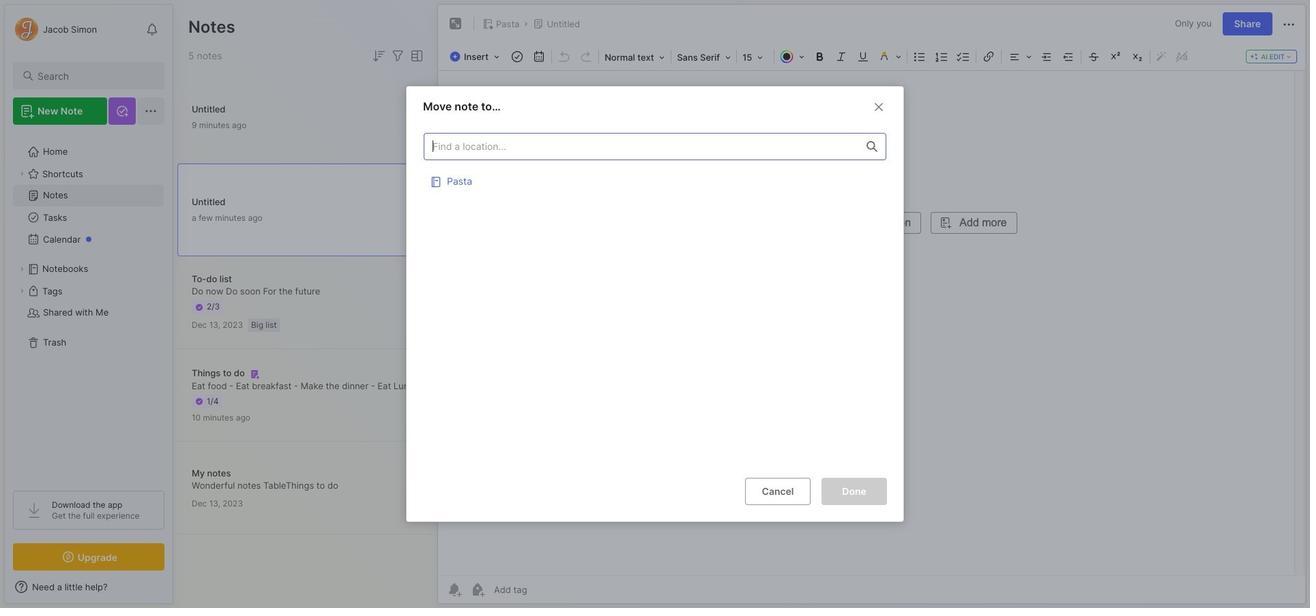 Task type: vqa. For each thing, say whether or not it's contained in the screenshot.
Insert Image
yes



Task type: describe. For each thing, give the bounding box(es) containing it.
bold image
[[810, 47, 830, 66]]

close image
[[871, 99, 888, 115]]

highlight image
[[875, 47, 906, 66]]

Note Editor text field
[[438, 70, 1306, 576]]

cell inside "find a location" field
[[424, 167, 887, 194]]

calendar event image
[[530, 47, 549, 66]]

font family image
[[673, 48, 735, 66]]

none search field inside 'main' element
[[38, 68, 152, 84]]

expand tags image
[[18, 287, 26, 296]]

checklist image
[[955, 47, 974, 66]]

insert image
[[446, 48, 507, 66]]

main element
[[0, 0, 178, 609]]

Search text field
[[38, 70, 152, 83]]

superscript image
[[1107, 47, 1126, 66]]

expand note image
[[448, 16, 464, 32]]

insert link image
[[980, 47, 999, 66]]

strikethrough image
[[1085, 47, 1104, 66]]

alignment image
[[1004, 47, 1036, 66]]

italic image
[[832, 47, 851, 66]]

outdent image
[[1060, 47, 1079, 66]]

task image
[[508, 47, 527, 66]]



Task type: locate. For each thing, give the bounding box(es) containing it.
add tag image
[[470, 582, 486, 599]]

expand notebooks image
[[18, 266, 26, 274]]

Find a location field
[[417, 126, 894, 467]]

add a reminder image
[[446, 582, 463, 599]]

font color image
[[776, 47, 809, 66]]

tree
[[5, 133, 173, 479]]

note window element
[[438, 4, 1307, 605]]

indent image
[[1038, 47, 1057, 66]]

underline image
[[854, 47, 873, 66]]

subscript image
[[1129, 47, 1148, 66]]

heading level image
[[601, 48, 670, 66]]

None search field
[[38, 68, 152, 84]]

Find a location… text field
[[425, 135, 859, 158]]

tree inside 'main' element
[[5, 133, 173, 479]]

font size image
[[739, 48, 773, 66]]

numbered list image
[[933, 47, 952, 66]]

bulleted list image
[[911, 47, 930, 66]]

cell
[[424, 167, 887, 194]]



